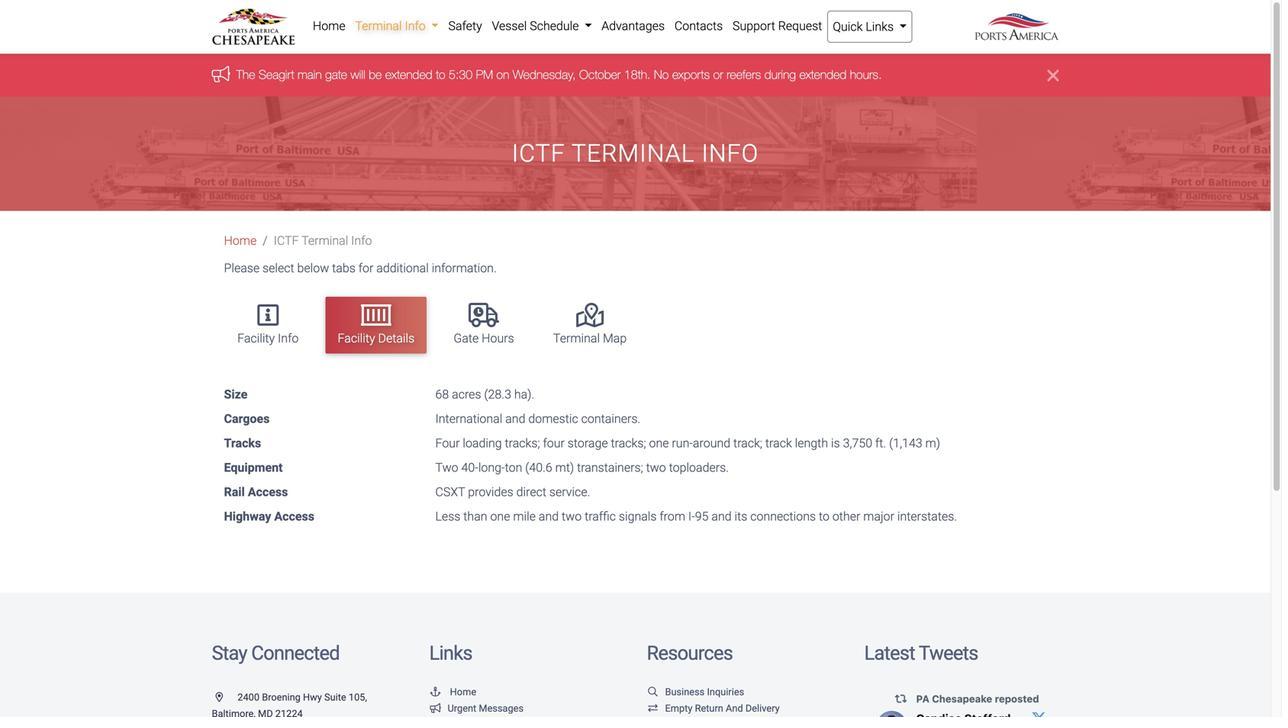 Task type: describe. For each thing, give the bounding box(es) containing it.
close image
[[1048, 66, 1059, 84]]

resources
[[647, 642, 733, 665]]

four
[[543, 436, 565, 451]]

request
[[778, 19, 822, 33]]

facility info link
[[225, 297, 311, 354]]

service.
[[549, 485, 590, 500]]

0 vertical spatial ictf terminal info
[[512, 139, 759, 168]]

facility details
[[338, 331, 415, 346]]

the seagirt main gate will be extended to 5:30 pm on wednesday, october 18th.  no exports or reefers during extended hours. link
[[236, 67, 882, 82]]

1 vertical spatial home link
[[224, 233, 257, 248]]

gate
[[454, 331, 479, 346]]

empty return and delivery
[[665, 703, 780, 714]]

the seagirt main gate will be extended to 5:30 pm on wednesday, october 18th.  no exports or reefers during extended hours.
[[236, 67, 882, 82]]

support request link
[[728, 11, 827, 41]]

business inquiries link
[[647, 686, 744, 698]]

home for the middle home link
[[224, 233, 257, 248]]

provides
[[468, 485, 513, 500]]

ton
[[505, 461, 522, 475]]

2 vertical spatial home
[[450, 686, 476, 698]]

suite
[[324, 692, 346, 703]]

terminal map link
[[541, 297, 639, 354]]

two
[[435, 461, 458, 475]]

access for rail access
[[248, 485, 288, 500]]

to inside alert
[[436, 67, 445, 82]]

international
[[435, 412, 502, 426]]

home for home link related to terminal info link
[[313, 19, 345, 33]]

connections
[[750, 510, 816, 524]]

four
[[435, 436, 460, 451]]

tabs
[[332, 261, 356, 275]]

1 horizontal spatial ictf
[[512, 139, 565, 168]]

is
[[831, 436, 840, 451]]

contacts link
[[670, 11, 728, 41]]

containers.
[[581, 412, 641, 426]]

broening
[[262, 692, 301, 703]]

latest tweets
[[864, 642, 978, 665]]

0 horizontal spatial one
[[490, 510, 510, 524]]

2400 broening hwy suite 105, baltimore, md 21224
[[212, 692, 367, 717]]

2 tracks; from the left
[[611, 436, 646, 451]]

access for highway access
[[274, 510, 314, 524]]

facility for facility info
[[237, 331, 275, 346]]

csxt
[[435, 485, 465, 500]]

transtainers;
[[577, 461, 643, 475]]

facility details link
[[326, 297, 427, 354]]

terminal map
[[553, 331, 627, 346]]

vessel schedule
[[492, 19, 582, 33]]

rail access
[[224, 485, 288, 500]]

urgent messages link
[[429, 703, 524, 714]]

ha).
[[514, 387, 534, 402]]

1 vertical spatial ictf terminal info
[[274, 233, 372, 248]]

hours.
[[850, 67, 882, 82]]

from
[[660, 510, 685, 524]]

stay
[[212, 642, 247, 665]]

seagirt
[[259, 67, 294, 82]]

vessel
[[492, 19, 527, 33]]

tab list containing facility info
[[218, 290, 1059, 361]]

details
[[378, 331, 415, 346]]

schedule
[[530, 19, 579, 33]]

gate hours
[[454, 331, 514, 346]]

1 tracks; from the left
[[505, 436, 540, 451]]

map marker alt image
[[216, 692, 235, 702]]

0 horizontal spatial and
[[505, 412, 525, 426]]

40-
[[461, 461, 478, 475]]

quick
[[833, 19, 863, 34]]

long-
[[478, 461, 505, 475]]

acres
[[452, 387, 481, 402]]

facility info
[[237, 331, 299, 346]]

safety
[[448, 19, 482, 33]]

(40.6
[[525, 461, 552, 475]]

1 horizontal spatial two
[[646, 461, 666, 475]]

or
[[713, 67, 723, 82]]

1 extended from the left
[[385, 67, 432, 82]]

business
[[665, 686, 705, 698]]

mt)
[[555, 461, 574, 475]]

the
[[236, 67, 255, 82]]

stay connected
[[212, 642, 340, 665]]

two 40-long-ton (40.6 mt) transtainers; two toploaders.
[[435, 461, 729, 475]]

messages
[[479, 703, 524, 714]]

terminal info link
[[350, 11, 444, 41]]

highway access
[[224, 510, 314, 524]]

rail
[[224, 485, 245, 500]]

run-
[[672, 436, 693, 451]]

1 vertical spatial two
[[562, 510, 582, 524]]

3,750
[[843, 436, 872, 451]]

please select below tabs for additional information.
[[224, 261, 497, 275]]

interstates.
[[897, 510, 957, 524]]

quick links link
[[827, 11, 912, 43]]

tweets
[[919, 642, 978, 665]]

terminal info
[[355, 19, 429, 33]]

less
[[435, 510, 461, 524]]

m)
[[926, 436, 940, 451]]

support request
[[733, 19, 822, 33]]

inquiries
[[707, 686, 744, 698]]

support
[[733, 19, 775, 33]]



Task type: locate. For each thing, give the bounding box(es) containing it.
access down 'rail access'
[[274, 510, 314, 524]]

1 vertical spatial to
[[819, 510, 830, 524]]

and right mile on the left of the page
[[539, 510, 559, 524]]

tab list
[[218, 290, 1059, 361]]

mile
[[513, 510, 536, 524]]

on
[[496, 67, 509, 82]]

2 horizontal spatial and
[[712, 510, 732, 524]]

1 horizontal spatial home
[[313, 19, 345, 33]]

0 vertical spatial access
[[248, 485, 288, 500]]

tracks; down 'containers.'
[[611, 436, 646, 451]]

its
[[735, 510, 747, 524]]

urgent messages
[[448, 703, 524, 714]]

bullhorn image down anchor icon
[[429, 704, 442, 713]]

bullhorn image left seagirt
[[212, 66, 236, 82]]

md
[[258, 708, 273, 717]]

terminal inside tab list
[[553, 331, 600, 346]]

0 vertical spatial bullhorn image
[[212, 66, 236, 82]]

tracks; up 'ton'
[[505, 436, 540, 451]]

1 horizontal spatial to
[[819, 510, 830, 524]]

2 vertical spatial home link
[[429, 686, 476, 698]]

return
[[695, 703, 723, 714]]

facility left details at the left top
[[338, 331, 375, 346]]

5:30
[[449, 67, 473, 82]]

hwy
[[303, 692, 322, 703]]

less than one mile and two traffic signals from i-95 and its connections to other major interstates.
[[435, 510, 957, 524]]

68
[[435, 387, 449, 402]]

other
[[833, 510, 860, 524]]

one left mile on the left of the page
[[490, 510, 510, 524]]

signals
[[619, 510, 657, 524]]

0 horizontal spatial home link
[[224, 233, 257, 248]]

1 vertical spatial ictf
[[274, 233, 299, 248]]

0 horizontal spatial ictf terminal info
[[274, 233, 372, 248]]

four loading tracks; four storage tracks; one run-around track; track length is 3,750 ft. (1,143 m)
[[435, 436, 940, 451]]

highway
[[224, 510, 271, 524]]

(1,143
[[889, 436, 923, 451]]

bullhorn image
[[212, 66, 236, 82], [429, 704, 442, 713]]

0 vertical spatial home
[[313, 19, 345, 33]]

main
[[298, 67, 322, 82]]

additional
[[376, 261, 429, 275]]

home link for urgent messages link
[[429, 686, 476, 698]]

search image
[[647, 687, 659, 697]]

during
[[765, 67, 796, 82]]

no
[[654, 67, 669, 82]]

quick links
[[833, 19, 897, 34]]

0 vertical spatial one
[[649, 436, 669, 451]]

0 vertical spatial ictf
[[512, 139, 565, 168]]

links up anchor icon
[[429, 642, 472, 665]]

around
[[693, 436, 731, 451]]

information.
[[432, 261, 497, 275]]

will
[[351, 67, 365, 82]]

0 horizontal spatial two
[[562, 510, 582, 524]]

home
[[313, 19, 345, 33], [224, 233, 257, 248], [450, 686, 476, 698]]

home up gate
[[313, 19, 345, 33]]

0 vertical spatial links
[[866, 19, 894, 34]]

home link for terminal info link
[[308, 11, 350, 41]]

info
[[405, 19, 426, 33], [702, 139, 759, 168], [351, 233, 372, 248], [278, 331, 299, 346]]

0 horizontal spatial extended
[[385, 67, 432, 82]]

0 horizontal spatial ictf
[[274, 233, 299, 248]]

direct
[[516, 485, 546, 500]]

gate
[[325, 67, 347, 82]]

empty return and delivery link
[[647, 703, 780, 714]]

advantages
[[602, 19, 665, 33]]

2 facility from the left
[[338, 331, 375, 346]]

home up "please"
[[224, 233, 257, 248]]

home link up "please"
[[224, 233, 257, 248]]

2 horizontal spatial home link
[[429, 686, 476, 698]]

october
[[579, 67, 621, 82]]

0 horizontal spatial to
[[436, 67, 445, 82]]

pm
[[476, 67, 493, 82]]

major
[[863, 510, 895, 524]]

facility for facility details
[[338, 331, 375, 346]]

68 acres (28.3 ha).
[[435, 387, 534, 402]]

facility
[[237, 331, 275, 346], [338, 331, 375, 346]]

2400
[[238, 692, 260, 703]]

95
[[695, 510, 709, 524]]

wednesday,
[[513, 67, 576, 82]]

home link up urgent
[[429, 686, 476, 698]]

loading
[[463, 436, 502, 451]]

1 horizontal spatial one
[[649, 436, 669, 451]]

anchor image
[[429, 687, 442, 697]]

exchange image
[[647, 704, 659, 713]]

advantages link
[[597, 11, 670, 41]]

1 vertical spatial links
[[429, 642, 472, 665]]

0 horizontal spatial facility
[[237, 331, 275, 346]]

1 horizontal spatial tracks;
[[611, 436, 646, 451]]

select
[[263, 261, 294, 275]]

exports
[[672, 67, 710, 82]]

1 horizontal spatial extended
[[799, 67, 847, 82]]

1 vertical spatial bullhorn image
[[429, 704, 442, 713]]

terminal
[[355, 19, 402, 33], [572, 139, 695, 168], [302, 233, 348, 248], [553, 331, 600, 346]]

and left its
[[712, 510, 732, 524]]

and
[[726, 703, 743, 714]]

(28.3
[[484, 387, 511, 402]]

0 horizontal spatial bullhorn image
[[212, 66, 236, 82]]

info inside tab list
[[278, 331, 299, 346]]

contacts
[[675, 19, 723, 33]]

0 vertical spatial home link
[[308, 11, 350, 41]]

track
[[765, 436, 792, 451]]

2 horizontal spatial home
[[450, 686, 476, 698]]

than
[[463, 510, 487, 524]]

1 facility from the left
[[237, 331, 275, 346]]

international and domestic containers.
[[435, 412, 641, 426]]

links right quick
[[866, 19, 894, 34]]

ictf terminal info
[[512, 139, 759, 168], [274, 233, 372, 248]]

1 vertical spatial access
[[274, 510, 314, 524]]

1 horizontal spatial bullhorn image
[[429, 704, 442, 713]]

0 horizontal spatial tracks;
[[505, 436, 540, 451]]

two down four loading tracks; four storage tracks; one run-around track; track length is 3,750 ft. (1,143 m)
[[646, 461, 666, 475]]

one left run-
[[649, 436, 669, 451]]

vessel schedule link
[[487, 11, 597, 41]]

2400 broening hwy suite 105, baltimore, md 21224 link
[[212, 692, 367, 717]]

latest
[[864, 642, 915, 665]]

extended right during
[[799, 67, 847, 82]]

0 vertical spatial two
[[646, 461, 666, 475]]

1 horizontal spatial and
[[539, 510, 559, 524]]

1 vertical spatial one
[[490, 510, 510, 524]]

ictf
[[512, 139, 565, 168], [274, 233, 299, 248]]

home up urgent
[[450, 686, 476, 698]]

1 horizontal spatial ictf terminal info
[[512, 139, 759, 168]]

to left the 5:30
[[436, 67, 445, 82]]

connected
[[251, 642, 340, 665]]

length
[[795, 436, 828, 451]]

0 horizontal spatial links
[[429, 642, 472, 665]]

domestic
[[528, 412, 578, 426]]

be
[[369, 67, 382, 82]]

and down ha). at the left bottom of the page
[[505, 412, 525, 426]]

to
[[436, 67, 445, 82], [819, 510, 830, 524]]

1 vertical spatial home
[[224, 233, 257, 248]]

access up highway access
[[248, 485, 288, 500]]

2 extended from the left
[[799, 67, 847, 82]]

map
[[603, 331, 627, 346]]

the seagirt main gate will be extended to 5:30 pm on wednesday, october 18th.  no exports or reefers during extended hours. alert
[[0, 54, 1271, 96]]

track;
[[733, 436, 762, 451]]

business inquiries
[[665, 686, 744, 698]]

0 horizontal spatial home
[[224, 233, 257, 248]]

traffic
[[585, 510, 616, 524]]

0 vertical spatial to
[[436, 67, 445, 82]]

facility up size
[[237, 331, 275, 346]]

toploaders.
[[669, 461, 729, 475]]

bullhorn image inside urgent messages link
[[429, 704, 442, 713]]

tracks;
[[505, 436, 540, 451], [611, 436, 646, 451]]

and
[[505, 412, 525, 426], [539, 510, 559, 524], [712, 510, 732, 524]]

1 horizontal spatial facility
[[338, 331, 375, 346]]

to left the "other"
[[819, 510, 830, 524]]

18th.
[[624, 67, 651, 82]]

gate hours link
[[441, 297, 526, 354]]

two
[[646, 461, 666, 475], [562, 510, 582, 524]]

extended right the be
[[385, 67, 432, 82]]

two down service.
[[562, 510, 582, 524]]

baltimore,
[[212, 708, 256, 717]]

urgent
[[448, 703, 476, 714]]

home link up gate
[[308, 11, 350, 41]]

1 horizontal spatial links
[[866, 19, 894, 34]]

1 horizontal spatial home link
[[308, 11, 350, 41]]



Task type: vqa. For each thing, say whether or not it's contained in the screenshot.
the Facility Info
yes



